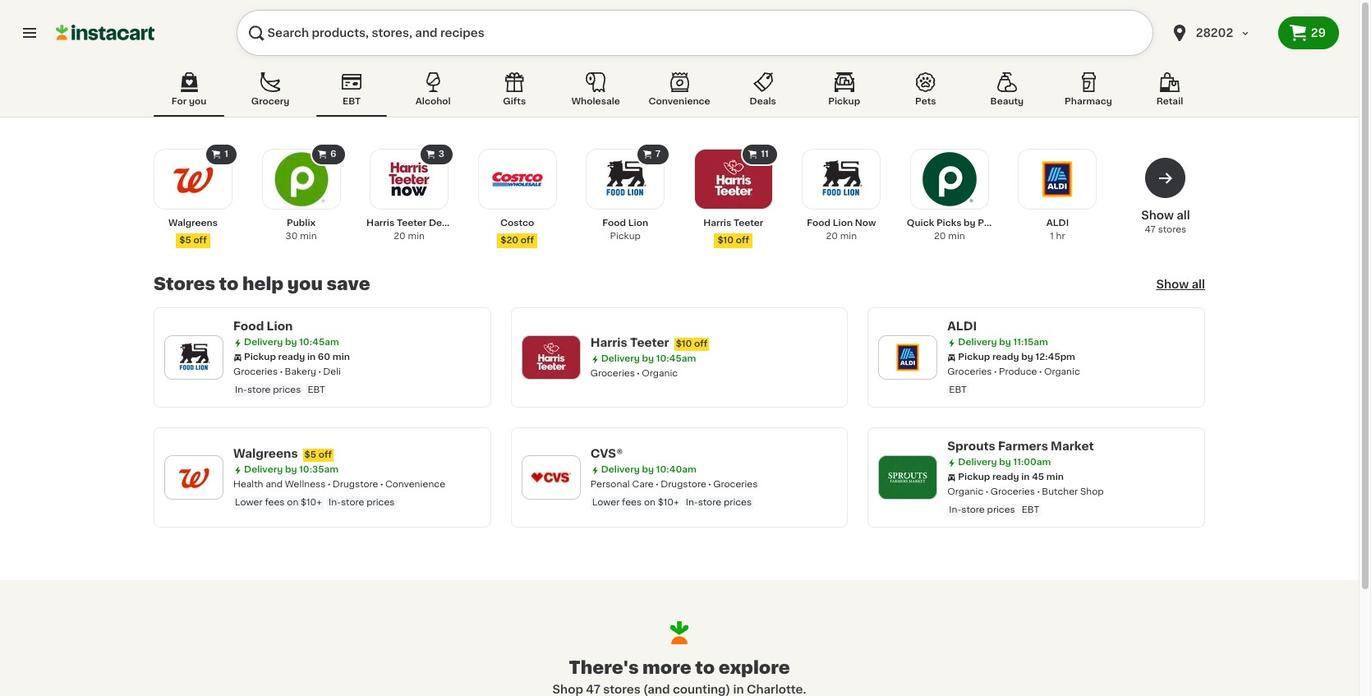 Task type: locate. For each thing, give the bounding box(es) containing it.
pickup button
[[809, 69, 880, 117]]

min right 30
[[300, 232, 317, 241]]

groceries organic
[[591, 369, 678, 378]]

2 28202 button from the left
[[1170, 10, 1269, 56]]

there's more to explore shop 47 stores (and counting) in charlotte.
[[553, 659, 807, 696]]

1 horizontal spatial $5
[[305, 450, 316, 459]]

0 horizontal spatial aldi
[[948, 321, 977, 332]]

0 horizontal spatial food
[[233, 321, 264, 332]]

1 vertical spatial show
[[1157, 279, 1189, 290]]

food for food lion now 20 min
[[807, 219, 831, 228]]

0 vertical spatial shop
[[1081, 487, 1104, 496]]

1 vertical spatial in-store prices ebt
[[950, 505, 1040, 515]]

in down explore
[[734, 684, 744, 696]]

teeter inside harris teeter delivery now 20 min
[[397, 219, 427, 228]]

1 vertical spatial 1
[[1051, 232, 1054, 241]]

$10+ down the personal care drugstore groceries
[[658, 498, 679, 507]]

teeter
[[397, 219, 427, 228], [734, 219, 764, 228], [630, 337, 670, 348]]

1 horizontal spatial 20
[[826, 232, 838, 241]]

2 lower fees on $10+ in-store prices from the left
[[592, 498, 752, 507]]

lower fees on $10+ in-store prices down the personal care drugstore groceries
[[592, 498, 752, 507]]

teeter down harris teeter delivery now image
[[397, 219, 427, 228]]

lion for food lion now 20 min
[[833, 219, 853, 228]]

3 20 from the left
[[935, 232, 946, 241]]

min down harris teeter delivery now image
[[408, 232, 425, 241]]

0 horizontal spatial lion
[[267, 321, 293, 332]]

0 vertical spatial walgreens $5 off
[[169, 219, 218, 245]]

$10+ down wellness
[[301, 498, 322, 507]]

show
[[1142, 210, 1174, 221], [1157, 279, 1189, 290]]

60
[[318, 353, 330, 362]]

stores
[[154, 275, 215, 293]]

food lion now image
[[814, 151, 870, 207]]

publix image
[[273, 151, 329, 207]]

food down food lion now image
[[807, 219, 831, 228]]

deli
[[323, 367, 341, 376]]

ebt left alcohol
[[343, 97, 361, 106]]

show inside show all 47 stores
[[1142, 210, 1174, 221]]

by up groceries organic
[[642, 354, 654, 363]]

1 horizontal spatial in
[[734, 684, 744, 696]]

fees down care
[[622, 498, 642, 507]]

1 left hr
[[1051, 232, 1054, 241]]

alcohol button
[[398, 69, 469, 117]]

0 horizontal spatial harris
[[367, 219, 395, 228]]

shop down there's
[[553, 684, 584, 696]]

1 vertical spatial aldi
[[948, 321, 977, 332]]

1 fees from the left
[[265, 498, 285, 507]]

0 horizontal spatial in
[[307, 353, 316, 362]]

stores up show all popup button
[[1159, 225, 1187, 234]]

delivery
[[429, 219, 468, 228], [244, 338, 283, 347], [959, 338, 997, 347], [601, 354, 640, 363], [959, 458, 997, 467], [244, 465, 283, 474], [601, 465, 640, 474]]

harris
[[367, 219, 395, 228], [704, 219, 732, 228], [591, 337, 628, 348]]

1 vertical spatial all
[[1192, 279, 1206, 290]]

ebt button
[[317, 69, 387, 117]]

47 inside there's more to explore shop 47 stores (and counting) in charlotte.
[[586, 684, 601, 696]]

teeter up groceries organic
[[630, 337, 670, 348]]

lower down the health on the left bottom
[[235, 498, 263, 507]]

pickup inside button
[[829, 97, 861, 106]]

20 down harris teeter delivery now image
[[394, 232, 406, 241]]

aldi logo image
[[887, 336, 930, 379]]

lower fees on $10+ in-store prices for wellness
[[235, 498, 395, 507]]

groceries for groceries organic
[[591, 369, 635, 378]]

aldi up delivery by 11:15am
[[948, 321, 977, 332]]

1 vertical spatial stores
[[603, 684, 641, 696]]

teeter down harris teeter image
[[734, 219, 764, 228]]

ready for aldi
[[993, 353, 1020, 362]]

0 vertical spatial in-store prices ebt
[[235, 385, 325, 395]]

2 lower from the left
[[592, 498, 620, 507]]

show for show all
[[1157, 279, 1189, 290]]

ebt inside button
[[343, 97, 361, 106]]

teeter for harris teeter delivery now
[[397, 219, 427, 228]]

by up pickup ready in 60 min
[[285, 338, 297, 347]]

20
[[394, 232, 406, 241], [826, 232, 838, 241], [935, 232, 946, 241]]

1 on from the left
[[287, 498, 299, 507]]

there's
[[569, 659, 639, 677]]

instacart image
[[56, 23, 155, 43]]

2 horizontal spatial teeter
[[734, 219, 764, 228]]

0 horizontal spatial lower
[[235, 498, 263, 507]]

you right help
[[287, 275, 323, 293]]

walgreens $5 off down walgreens image
[[169, 219, 218, 245]]

20 down 'picks'
[[935, 232, 946, 241]]

health
[[233, 480, 263, 489]]

convenience button
[[642, 69, 717, 117]]

costco
[[501, 219, 535, 228]]

costco $20 off
[[501, 219, 535, 245]]

lion down food lion now image
[[833, 219, 853, 228]]

1 horizontal spatial shop
[[1081, 487, 1104, 496]]

1 horizontal spatial 1
[[1051, 232, 1054, 241]]

fees for and
[[265, 498, 285, 507]]

store down "groceries bakery deli"
[[247, 385, 271, 395]]

delivery by 10:45am
[[244, 338, 339, 347], [601, 354, 696, 363]]

pickup ready in 60 min
[[244, 353, 350, 362]]

harris down harris teeter image
[[704, 219, 732, 228]]

all inside show all 47 stores
[[1177, 210, 1191, 221]]

walgreens
[[169, 219, 218, 228], [233, 448, 298, 459]]

2 publix from the left
[[978, 219, 1007, 228]]

1 horizontal spatial walgreens $5 off
[[233, 448, 332, 459]]

$10 up groceries organic
[[676, 339, 692, 348]]

drugstore
[[333, 480, 378, 489], [661, 480, 707, 489]]

prices down the personal care drugstore groceries
[[724, 498, 752, 507]]

1 horizontal spatial 10:45am
[[657, 354, 696, 363]]

0 horizontal spatial publix
[[287, 219, 316, 228]]

0 horizontal spatial $10+
[[301, 498, 322, 507]]

20 for quick
[[935, 232, 946, 241]]

0 vertical spatial show
[[1142, 210, 1174, 221]]

lion inside food lion pickup
[[629, 219, 649, 228]]

20 down food lion now image
[[826, 232, 838, 241]]

28202 button
[[1160, 10, 1279, 56], [1170, 10, 1269, 56]]

1 horizontal spatial convenience
[[649, 97, 711, 106]]

min down food lion now image
[[841, 232, 857, 241]]

1 horizontal spatial aldi
[[1047, 219, 1069, 228]]

2 fees from the left
[[622, 498, 642, 507]]

1 20 from the left
[[394, 232, 406, 241]]

1 horizontal spatial stores
[[1159, 225, 1187, 234]]

quick
[[907, 219, 935, 228]]

now inside harris teeter delivery now 20 min
[[470, 219, 491, 228]]

harris up groceries organic
[[591, 337, 628, 348]]

0 vertical spatial all
[[1177, 210, 1191, 221]]

convenience inside stores to help you save tab panel
[[385, 480, 446, 489]]

0 horizontal spatial stores
[[603, 684, 641, 696]]

1 horizontal spatial lower
[[592, 498, 620, 507]]

food for food lion
[[233, 321, 264, 332]]

pickup for aldi
[[959, 353, 991, 362]]

6
[[330, 150, 337, 159]]

stores inside there's more to explore shop 47 stores (and counting) in charlotte.
[[603, 684, 641, 696]]

store down health and wellness drugstore convenience at the left of the page
[[341, 498, 364, 507]]

2 now from the left
[[855, 219, 876, 228]]

by
[[964, 219, 976, 228], [285, 338, 297, 347], [1000, 338, 1012, 347], [1022, 353, 1034, 362], [642, 354, 654, 363], [1000, 458, 1012, 467], [285, 465, 297, 474], [642, 465, 654, 474]]

1 horizontal spatial lower fees on $10+ in-store prices
[[592, 498, 752, 507]]

stores down there's
[[603, 684, 641, 696]]

stores to help you save
[[154, 275, 370, 293]]

0 vertical spatial 10:45am
[[299, 338, 339, 347]]

show up show all popup button
[[1142, 210, 1174, 221]]

publix right 'picks'
[[978, 219, 1007, 228]]

min inside harris teeter delivery now 20 min
[[408, 232, 425, 241]]

47 inside show all 47 stores
[[1145, 225, 1156, 234]]

walgreens up delivery by 10:35am
[[233, 448, 298, 459]]

show down show all 47 stores
[[1157, 279, 1189, 290]]

in left "60"
[[307, 353, 316, 362]]

0 horizontal spatial fees
[[265, 498, 285, 507]]

0 horizontal spatial walgreens
[[169, 219, 218, 228]]

organic
[[1045, 367, 1081, 376], [642, 369, 678, 378], [948, 487, 984, 496]]

harris inside harris teeter delivery now 20 min
[[367, 219, 395, 228]]

harris teeter $10 off down harris teeter image
[[704, 219, 764, 245]]

show for show all 47 stores
[[1142, 210, 1174, 221]]

to left help
[[219, 275, 239, 293]]

delivery down harris teeter delivery now image
[[429, 219, 468, 228]]

Search field
[[237, 10, 1154, 56]]

by for harris teeter logo
[[642, 354, 654, 363]]

2 $10+ from the left
[[658, 498, 679, 507]]

fees
[[265, 498, 285, 507], [622, 498, 642, 507]]

retail
[[1157, 97, 1184, 106]]

ebt up sprouts
[[950, 385, 967, 395]]

$10+ for drugstore
[[658, 498, 679, 507]]

0 horizontal spatial 20
[[394, 232, 406, 241]]

food inside food lion pickup
[[603, 219, 626, 228]]

now
[[470, 219, 491, 228], [855, 219, 876, 228]]

wholesale button
[[561, 69, 631, 117]]

in-store prices ebt
[[235, 385, 325, 395], [950, 505, 1040, 515]]

delivery by 10:45am up pickup ready in 60 min
[[244, 338, 339, 347]]

0 horizontal spatial convenience
[[385, 480, 446, 489]]

to
[[219, 275, 239, 293], [696, 659, 715, 677]]

0 horizontal spatial delivery by 10:45am
[[244, 338, 339, 347]]

pickup ready by 12:45pm
[[959, 353, 1076, 362]]

1 horizontal spatial on
[[644, 498, 656, 507]]

pickup down food lion image
[[610, 232, 641, 241]]

0 horizontal spatial 1
[[225, 150, 228, 159]]

0 horizontal spatial walgreens $5 off
[[169, 219, 218, 245]]

1 vertical spatial $10
[[676, 339, 692, 348]]

delivery for walgreens logo
[[244, 465, 283, 474]]

in-store prices ebt down "groceries bakery deli"
[[235, 385, 325, 395]]

in- down pickup ready in 45 min
[[950, 505, 962, 515]]

lower down personal
[[592, 498, 620, 507]]

0 horizontal spatial teeter
[[397, 219, 427, 228]]

1 horizontal spatial walgreens
[[233, 448, 298, 459]]

20 inside quick picks by publix 20 min
[[935, 232, 946, 241]]

drugstore down 10:35am
[[333, 480, 378, 489]]

29
[[1312, 27, 1327, 39]]

wellness
[[285, 480, 326, 489]]

0 vertical spatial 47
[[1145, 225, 1156, 234]]

0 horizontal spatial lower fees on $10+ in-store prices
[[235, 498, 395, 507]]

1 horizontal spatial $10
[[718, 236, 734, 245]]

2 on from the left
[[644, 498, 656, 507]]

0 horizontal spatial $5
[[179, 236, 191, 245]]

0 horizontal spatial 47
[[586, 684, 601, 696]]

47
[[1145, 225, 1156, 234], [586, 684, 601, 696]]

0 horizontal spatial drugstore
[[333, 480, 378, 489]]

pets
[[916, 97, 937, 106]]

costco image
[[490, 151, 545, 207]]

you inside "button"
[[189, 97, 207, 106]]

to up counting)
[[696, 659, 715, 677]]

prices down organic groceries butcher shop
[[988, 505, 1016, 515]]

1 28202 button from the left
[[1160, 10, 1279, 56]]

1 horizontal spatial in-store prices ebt
[[950, 505, 1040, 515]]

by up care
[[642, 465, 654, 474]]

2 drugstore from the left
[[661, 480, 707, 489]]

delivery up pickup ready by 12:45pm
[[959, 338, 997, 347]]

lower for health
[[235, 498, 263, 507]]

20 for harris
[[394, 232, 406, 241]]

cvs® logo image
[[530, 456, 573, 499]]

1 vertical spatial 10:45am
[[657, 354, 696, 363]]

in left "45"
[[1022, 473, 1030, 482]]

$10+ for wellness
[[301, 498, 322, 507]]

lion inside food lion now 20 min
[[833, 219, 853, 228]]

1 now from the left
[[470, 219, 491, 228]]

1 horizontal spatial you
[[287, 275, 323, 293]]

store
[[247, 385, 271, 395], [341, 498, 364, 507], [698, 498, 722, 507], [962, 505, 985, 515]]

in- down "groceries bakery deli"
[[235, 385, 247, 395]]

1 horizontal spatial all
[[1192, 279, 1206, 290]]

stores
[[1159, 225, 1187, 234], [603, 684, 641, 696]]

prices
[[273, 385, 301, 395], [367, 498, 395, 507], [724, 498, 752, 507], [988, 505, 1016, 515]]

7
[[656, 150, 661, 159]]

0 vertical spatial stores
[[1159, 225, 1187, 234]]

sprouts farmers market logo image
[[887, 456, 930, 499]]

ready
[[278, 353, 305, 362], [993, 353, 1020, 362], [993, 473, 1020, 482]]

on for and
[[287, 498, 299, 507]]

shop categories tab list
[[154, 69, 1206, 117]]

pickup for food lion
[[244, 353, 276, 362]]

by up wellness
[[285, 465, 297, 474]]

off
[[193, 236, 207, 245], [521, 236, 534, 245], [736, 236, 750, 245], [695, 339, 708, 348], [319, 450, 332, 459]]

farmers
[[999, 441, 1049, 452]]

you
[[189, 97, 207, 106], [287, 275, 323, 293]]

2 horizontal spatial organic
[[1045, 367, 1081, 376]]

for
[[172, 97, 187, 106]]

0 horizontal spatial all
[[1177, 210, 1191, 221]]

0 horizontal spatial 10:45am
[[299, 338, 339, 347]]

1 horizontal spatial 47
[[1145, 225, 1156, 234]]

1 $10+ from the left
[[301, 498, 322, 507]]

0 horizontal spatial on
[[287, 498, 299, 507]]

by up pickup ready in 45 min
[[1000, 458, 1012, 467]]

0 horizontal spatial you
[[189, 97, 207, 106]]

care
[[632, 480, 654, 489]]

1 horizontal spatial fees
[[622, 498, 642, 507]]

aldi up hr
[[1047, 219, 1069, 228]]

delivery by 11:00am
[[959, 458, 1052, 467]]

1 horizontal spatial food
[[603, 219, 626, 228]]

delivery up personal
[[601, 465, 640, 474]]

ready up "groceries bakery deli"
[[278, 353, 305, 362]]

explore
[[719, 659, 790, 677]]

stores inside show all 47 stores
[[1159, 225, 1187, 234]]

ebt down deli
[[308, 385, 325, 395]]

on
[[287, 498, 299, 507], [644, 498, 656, 507]]

aldi image
[[1030, 151, 1086, 207]]

1 vertical spatial convenience
[[385, 480, 446, 489]]

pickup down sprouts
[[959, 473, 991, 482]]

1 horizontal spatial publix
[[978, 219, 1007, 228]]

in for lion
[[307, 353, 316, 362]]

ready down delivery by 11:15am
[[993, 353, 1020, 362]]

prices down health and wellness drugstore convenience at the left of the page
[[367, 498, 395, 507]]

by right 'picks'
[[964, 219, 976, 228]]

picks
[[937, 219, 962, 228]]

food down food lion image
[[603, 219, 626, 228]]

shop right butcher on the bottom of page
[[1081, 487, 1104, 496]]

convenience
[[649, 97, 711, 106], [385, 480, 446, 489]]

1 horizontal spatial now
[[855, 219, 876, 228]]

1
[[225, 150, 228, 159], [1051, 232, 1054, 241]]

aldi for aldi
[[948, 321, 977, 332]]

by up pickup ready by 12:45pm
[[1000, 338, 1012, 347]]

lower fees on $10+ in-store prices
[[235, 498, 395, 507], [592, 498, 752, 507]]

0 vertical spatial delivery by 10:45am
[[244, 338, 339, 347]]

food inside food lion now 20 min
[[807, 219, 831, 228]]

more
[[643, 659, 692, 677]]

1 vertical spatial shop
[[553, 684, 584, 696]]

delivery by 11:15am
[[959, 338, 1049, 347]]

show inside popup button
[[1157, 279, 1189, 290]]

lower fees on $10+ in-store prices down wellness
[[235, 498, 395, 507]]

delivery down food lion
[[244, 338, 283, 347]]

now left the costco
[[470, 219, 491, 228]]

10:45am up groceries organic
[[657, 354, 696, 363]]

publix
[[287, 219, 316, 228], [978, 219, 1007, 228]]

now down food lion now image
[[855, 219, 876, 228]]

pickup up "groceries bakery deli"
[[244, 353, 276, 362]]

2 horizontal spatial lion
[[833, 219, 853, 228]]

2 horizontal spatial food
[[807, 219, 831, 228]]

1 horizontal spatial harris
[[591, 337, 628, 348]]

1 publix from the left
[[287, 219, 316, 228]]

$5 up 10:35am
[[305, 450, 316, 459]]

0 vertical spatial aldi
[[1047, 219, 1069, 228]]

drugstore down 10:40am
[[661, 480, 707, 489]]

1 lower from the left
[[235, 498, 263, 507]]

all inside popup button
[[1192, 279, 1206, 290]]

food down the stores to help you save on the top of the page
[[233, 321, 264, 332]]

0 vertical spatial in
[[307, 353, 316, 362]]

by for sprouts farmers market logo
[[1000, 458, 1012, 467]]

on down care
[[644, 498, 656, 507]]

walgreens $5 off up delivery by 10:35am
[[233, 448, 332, 459]]

delivery by 10:45am for pickup ready in 60 min
[[244, 338, 339, 347]]

$10 down harris teeter image
[[718, 236, 734, 245]]

20 inside harris teeter delivery now 20 min
[[394, 232, 406, 241]]

in-store prices ebt for lion
[[235, 385, 325, 395]]

harris down harris teeter delivery now image
[[367, 219, 395, 228]]

0 horizontal spatial to
[[219, 275, 239, 293]]

2 horizontal spatial 20
[[935, 232, 946, 241]]

1 vertical spatial you
[[287, 275, 323, 293]]

1 vertical spatial walgreens
[[233, 448, 298, 459]]

harris for harris teeter delivery now
[[367, 219, 395, 228]]

publix up 30
[[287, 219, 316, 228]]

harris for harris teeter
[[704, 219, 732, 228]]

20 inside food lion now 20 min
[[826, 232, 838, 241]]

ready down delivery by 11:00am
[[993, 473, 1020, 482]]

2 20 from the left
[[826, 232, 838, 241]]

1 horizontal spatial to
[[696, 659, 715, 677]]

0 vertical spatial $5
[[179, 236, 191, 245]]

you right for
[[189, 97, 207, 106]]

in
[[307, 353, 316, 362], [1022, 473, 1030, 482], [734, 684, 744, 696]]

harris teeter delivery now image
[[381, 151, 437, 207]]

harris inside the harris teeter $10 off
[[704, 219, 732, 228]]

food
[[603, 219, 626, 228], [807, 219, 831, 228], [233, 321, 264, 332]]

1 horizontal spatial delivery by 10:45am
[[601, 354, 696, 363]]

delivery down sprouts
[[959, 458, 997, 467]]

min
[[300, 232, 317, 241], [408, 232, 425, 241], [841, 232, 857, 241], [949, 232, 965, 241], [333, 353, 350, 362], [1047, 473, 1064, 482]]

quick picks by publix image
[[922, 151, 978, 207]]

delivery by 10:45am up groceries organic
[[601, 354, 696, 363]]

0 horizontal spatial now
[[470, 219, 491, 228]]

None search field
[[237, 10, 1154, 56]]

harris teeter $10 off up groceries organic
[[591, 337, 708, 348]]

publix 30 min
[[286, 219, 317, 241]]

2 vertical spatial in
[[734, 684, 744, 696]]

walgreens down walgreens image
[[169, 219, 218, 228]]

fees down and
[[265, 498, 285, 507]]

to inside there's more to explore shop 47 stores (and counting) in charlotte.
[[696, 659, 715, 677]]

delivery for sprouts farmers market logo
[[959, 458, 997, 467]]

0 horizontal spatial in-store prices ebt
[[235, 385, 325, 395]]

pickup up food lion now image
[[829, 97, 861, 106]]

1 vertical spatial delivery by 10:45am
[[601, 354, 696, 363]]

in-
[[235, 385, 247, 395], [329, 498, 341, 507], [686, 498, 698, 507], [950, 505, 962, 515]]

$10+
[[301, 498, 322, 507], [658, 498, 679, 507]]

1 lower fees on $10+ in-store prices from the left
[[235, 498, 395, 507]]

by for cvs® logo
[[642, 465, 654, 474]]

0 vertical spatial to
[[219, 275, 239, 293]]

pickup
[[829, 97, 861, 106], [610, 232, 641, 241], [244, 353, 276, 362], [959, 353, 991, 362], [959, 473, 991, 482]]

hr
[[1057, 232, 1066, 241]]

0 vertical spatial convenience
[[649, 97, 711, 106]]

now inside food lion now 20 min
[[855, 219, 876, 228]]

$5 up 'stores'
[[179, 236, 191, 245]]

food lion logo image
[[173, 336, 215, 379]]

on down wellness
[[287, 498, 299, 507]]

1 horizontal spatial drugstore
[[661, 480, 707, 489]]

groceries bakery deli
[[233, 367, 341, 376]]

lion down food lion image
[[629, 219, 649, 228]]

1 right walgreens image
[[225, 150, 228, 159]]

45
[[1032, 473, 1045, 482]]

walgreens image
[[165, 151, 221, 207]]

2 horizontal spatial in
[[1022, 473, 1030, 482]]

0 vertical spatial $10
[[718, 236, 734, 245]]

1 horizontal spatial lion
[[629, 219, 649, 228]]



Task type: describe. For each thing, give the bounding box(es) containing it.
shop inside stores to help you save tab panel
[[1081, 487, 1104, 496]]

groceries for groceries produce organic
[[948, 367, 992, 376]]

lower fees on $10+ in-store prices for drugstore
[[592, 498, 752, 507]]

delivery inside harris teeter delivery now 20 min
[[429, 219, 468, 228]]

grocery
[[251, 97, 290, 106]]

ebt down organic groceries butcher shop
[[1022, 505, 1040, 515]]

food lion
[[233, 321, 293, 332]]

help
[[242, 275, 284, 293]]

pickup inside food lion pickup
[[610, 232, 641, 241]]

0 vertical spatial 1
[[225, 150, 228, 159]]

on for care
[[644, 498, 656, 507]]

(and
[[644, 684, 670, 696]]

aldi for aldi 1 hr
[[1047, 219, 1069, 228]]

pickup ready in 45 min
[[959, 473, 1064, 482]]

store down pickup ready in 45 min
[[962, 505, 985, 515]]

lion for food lion pickup
[[629, 219, 649, 228]]

by inside quick picks by publix 20 min
[[964, 219, 976, 228]]

pharmacy button
[[1054, 69, 1124, 117]]

11
[[761, 150, 769, 159]]

show all button
[[1157, 276, 1206, 293]]

delivery by 10:40am
[[601, 465, 697, 474]]

all for show all 47 stores
[[1177, 210, 1191, 221]]

delivery for the aldi logo
[[959, 338, 997, 347]]

prices down "groceries bakery deli"
[[273, 385, 301, 395]]

butcher
[[1042, 487, 1079, 496]]

produce
[[999, 367, 1038, 376]]

$20
[[501, 236, 519, 245]]

1 horizontal spatial organic
[[948, 487, 984, 496]]

min inside publix 30 min
[[300, 232, 317, 241]]

10:45am for organic
[[657, 354, 696, 363]]

cvs®
[[591, 448, 623, 459]]

lion for food lion
[[267, 321, 293, 332]]

harris teeter image
[[706, 151, 762, 207]]

1 horizontal spatial teeter
[[630, 337, 670, 348]]

wholesale
[[572, 97, 620, 106]]

1 drugstore from the left
[[333, 480, 378, 489]]

quick picks by publix 20 min
[[907, 219, 1007, 241]]

by for walgreens logo
[[285, 465, 297, 474]]

29 button
[[1279, 16, 1340, 49]]

deals
[[750, 97, 777, 106]]

personal care drugstore groceries
[[591, 480, 758, 489]]

stores to help you save tab panel
[[145, 143, 1214, 528]]

10:45am for pickup ready in 60 min
[[299, 338, 339, 347]]

0 horizontal spatial $10
[[676, 339, 692, 348]]

min up butcher on the bottom of page
[[1047, 473, 1064, 482]]

save
[[327, 275, 370, 293]]

to inside tab panel
[[219, 275, 239, 293]]

publix inside quick picks by publix 20 min
[[978, 219, 1007, 228]]

0 vertical spatial walgreens
[[169, 219, 218, 228]]

counting)
[[673, 684, 731, 696]]

28202
[[1196, 27, 1234, 39]]

bakery
[[285, 367, 316, 376]]

you inside tab panel
[[287, 275, 323, 293]]

personal
[[591, 480, 630, 489]]

delivery for cvs® logo
[[601, 465, 640, 474]]

sprouts
[[948, 441, 996, 452]]

gifts button
[[479, 69, 550, 117]]

10:35am
[[299, 465, 339, 474]]

beauty button
[[972, 69, 1043, 117]]

health and wellness drugstore convenience
[[233, 480, 446, 489]]

organic groceries butcher shop
[[948, 487, 1104, 496]]

fees for care
[[622, 498, 642, 507]]

delivery by 10:35am
[[244, 465, 339, 474]]

all for show all
[[1192, 279, 1206, 290]]

by down '11:15am'
[[1022, 353, 1034, 362]]

off inside the costco $20 off
[[521, 236, 534, 245]]

delivery for harris teeter logo
[[601, 354, 640, 363]]

grocery button
[[235, 69, 306, 117]]

teeter for harris teeter
[[734, 219, 764, 228]]

12:45pm
[[1036, 353, 1076, 362]]

0 horizontal spatial organic
[[642, 369, 678, 378]]

market
[[1051, 441, 1094, 452]]

11:00am
[[1014, 458, 1052, 467]]

groceries produce organic
[[948, 367, 1081, 376]]

pickup for sprouts farmers market
[[959, 473, 991, 482]]

min right "60"
[[333, 353, 350, 362]]

for you
[[172, 97, 207, 106]]

food lion pickup
[[603, 219, 649, 241]]

delivery by 10:45am for organic
[[601, 354, 696, 363]]

in inside there's more to explore shop 47 stores (and counting) in charlotte.
[[734, 684, 744, 696]]

shop inside there's more to explore shop 47 stores (and counting) in charlotte.
[[553, 684, 584, 696]]

pharmacy
[[1065, 97, 1113, 106]]

gifts
[[503, 97, 526, 106]]

by for food lion logo
[[285, 338, 297, 347]]

lower for personal
[[592, 498, 620, 507]]

aldi 1 hr
[[1047, 219, 1069, 241]]

1 vertical spatial walgreens $5 off
[[233, 448, 332, 459]]

show all 47 stores
[[1142, 210, 1191, 234]]

groceries for groceries bakery deli
[[233, 367, 278, 376]]

beauty
[[991, 97, 1024, 106]]

1 vertical spatial harris teeter $10 off
[[591, 337, 708, 348]]

1 inside aldi 1 hr
[[1051, 232, 1054, 241]]

publix inside publix 30 min
[[287, 219, 316, 228]]

alcohol
[[416, 97, 451, 106]]

in- down health and wellness drugstore convenience at the left of the page
[[329, 498, 341, 507]]

store down the personal care drugstore groceries
[[698, 498, 722, 507]]

0 vertical spatial harris teeter $10 off
[[704, 219, 764, 245]]

in-store prices ebt for farmers
[[950, 505, 1040, 515]]

and
[[266, 480, 283, 489]]

harris teeter logo image
[[530, 336, 573, 379]]

30
[[286, 232, 298, 241]]

1 vertical spatial $5
[[305, 450, 316, 459]]

3
[[439, 150, 445, 159]]

in for farmers
[[1022, 473, 1030, 482]]

convenience inside button
[[649, 97, 711, 106]]

pets button
[[891, 69, 961, 117]]

min inside quick picks by publix 20 min
[[949, 232, 965, 241]]

by for the aldi logo
[[1000, 338, 1012, 347]]

harris teeter delivery now 20 min
[[367, 219, 491, 241]]

delivery for food lion logo
[[244, 338, 283, 347]]

food for food lion pickup
[[603, 219, 626, 228]]

retail button
[[1135, 69, 1206, 117]]

show all
[[1157, 279, 1206, 290]]

10:40am
[[657, 465, 697, 474]]

food lion now 20 min
[[807, 219, 876, 241]]

charlotte.
[[747, 684, 807, 696]]

for you button
[[154, 69, 224, 117]]

sprouts farmers market
[[948, 441, 1094, 452]]

walgreens logo image
[[173, 456, 215, 499]]

min inside food lion now 20 min
[[841, 232, 857, 241]]

11:15am
[[1014, 338, 1049, 347]]

ready for food lion
[[278, 353, 305, 362]]

ready for sprouts farmers market
[[993, 473, 1020, 482]]

deals button
[[728, 69, 799, 117]]

in- down the personal care drugstore groceries
[[686, 498, 698, 507]]

food lion image
[[598, 151, 654, 207]]



Task type: vqa. For each thing, say whether or not it's contained in the screenshot.


